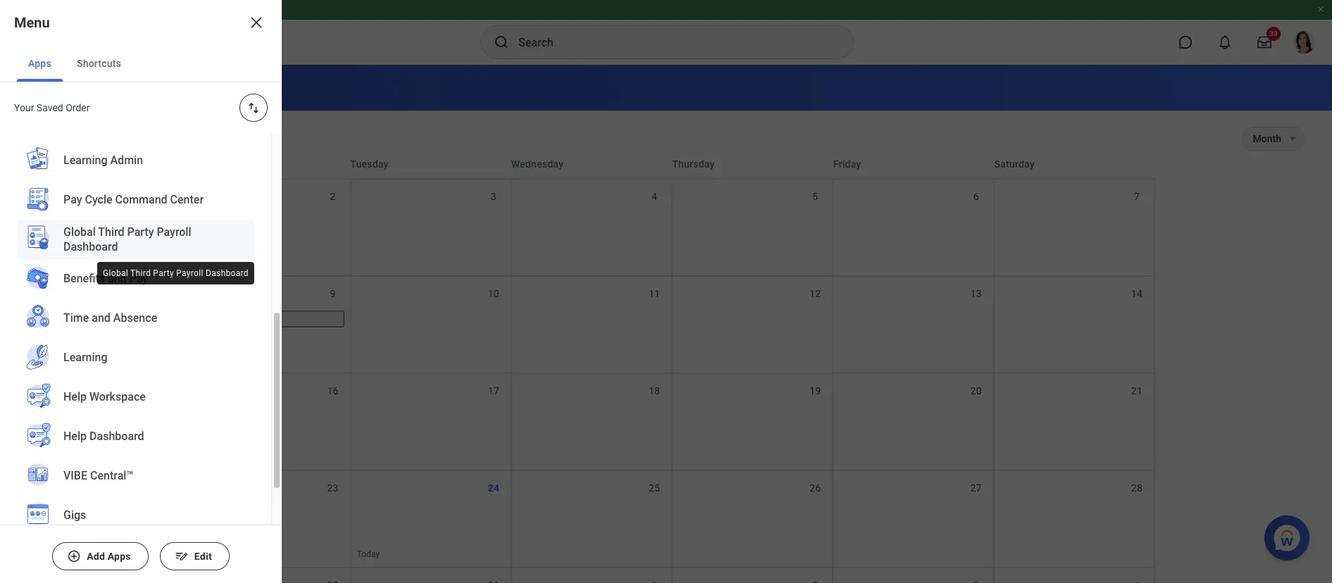Task type: describe. For each thing, give the bounding box(es) containing it.
notifications large image
[[1218, 35, 1232, 49]]

apps inside button
[[28, 58, 51, 69]]

close environment banner image
[[1317, 5, 1325, 13]]

27
[[971, 483, 982, 494]]

20
[[971, 385, 982, 397]]

oct
[[35, 191, 51, 202]]

time for time and absence
[[63, 312, 89, 325]]

28
[[1131, 483, 1143, 494]]

row containing 9
[[28, 275, 1156, 373]]

saturday, november 4, 2023 cell
[[995, 569, 1155, 583]]

gigs
[[63, 509, 86, 522]]

leave
[[131, 78, 176, 97]]

sunday, october 1, 2023 cell
[[30, 180, 190, 275]]

dashboard inside global third party payroll dashboard
[[63, 240, 118, 254]]

23
[[327, 483, 339, 494]]

24
[[488, 483, 500, 494]]

shortcuts
[[77, 58, 121, 69]]

16
[[327, 385, 339, 397]]

table inside the 'time off and leave calendar' main content
[[28, 150, 1156, 583]]

holiday wednesday, november 1, 2023 | 1 event | all saints' day cell
[[512, 569, 673, 583]]

help workspace link
[[17, 378, 254, 419]]

learning for learning
[[63, 351, 107, 364]]

month
[[1253, 133, 1282, 144]]

1 horizontal spatial global
[[103, 268, 128, 278]]

11
[[649, 288, 660, 299]]

third inside global third party payroll dashboard
[[98, 225, 124, 239]]

vibe central™ link
[[17, 457, 254, 497]]

12
[[810, 288, 821, 299]]

learning admin link
[[17, 141, 254, 182]]

inbox large image
[[1258, 35, 1272, 49]]

pay cycle command center
[[63, 193, 204, 207]]

time off and leave calendar main content
[[0, 65, 1332, 583]]

friday
[[833, 159, 861, 170]]

help dashboard
[[63, 430, 144, 443]]

sort image
[[247, 101, 261, 115]]

tab list containing apps
[[0, 45, 282, 82]]

wednesday column header
[[511, 157, 672, 171]]

calendar application
[[28, 150, 1304, 583]]

add
[[87, 551, 105, 562]]

help for help workspace
[[63, 391, 87, 404]]

add apps
[[87, 551, 131, 562]]

25
[[649, 483, 660, 494]]

0 vertical spatial pay
[[63, 193, 82, 207]]

global inside 'list'
[[63, 225, 96, 239]]

help for help dashboard
[[63, 430, 87, 443]]

row containing sunday
[[28, 150, 1156, 178]]

19
[[810, 385, 821, 397]]

sunday, october 22, 2023 cell
[[30, 471, 190, 567]]

1 vertical spatial party
[[153, 268, 174, 278]]

time and absence link
[[17, 299, 254, 340]]

tuesday
[[350, 159, 389, 170]]

thursday
[[672, 159, 715, 170]]

5
[[813, 191, 818, 202]]

4
[[652, 191, 657, 202]]

apps inside 'button'
[[108, 551, 131, 562]]

plus circle image
[[67, 550, 81, 564]]

admin
[[110, 154, 143, 167]]

2 vertical spatial dashboard
[[90, 430, 144, 443]]

menu
[[14, 14, 50, 31]]

center
[[170, 193, 204, 207]]

wednesday
[[511, 159, 564, 170]]

time off and leave calendar
[[28, 78, 248, 97]]

thursday, november 2, 2023 cell
[[673, 569, 834, 583]]

cycle
[[85, 193, 112, 207]]

saturday
[[994, 159, 1035, 170]]

10
[[488, 288, 500, 299]]

gigs link
[[17, 496, 254, 537]]

list inside 'global navigation' dialog
[[0, 0, 271, 547]]

row containing 23
[[28, 470, 1156, 567]]

and inside main content
[[99, 78, 127, 97]]

time and absence
[[63, 312, 157, 325]]

search image
[[493, 34, 510, 51]]

and for absence
[[92, 312, 111, 325]]

1 horizontal spatial third
[[130, 268, 151, 278]]

benefits and pay link
[[17, 259, 254, 300]]

time for time off and leave calendar
[[28, 78, 67, 97]]

learning link
[[17, 338, 254, 379]]

calendar
[[180, 78, 248, 97]]

benefits and pay
[[63, 272, 148, 286]]

party inside 'list'
[[127, 225, 154, 239]]

26
[[810, 483, 821, 494]]



Task type: vqa. For each thing, say whether or not it's contained in the screenshot.
Quick Consult
no



Task type: locate. For each thing, give the bounding box(es) containing it.
0 horizontal spatial third
[[98, 225, 124, 239]]

1 help from the top
[[63, 391, 87, 404]]

table containing sunday
[[28, 150, 1156, 583]]

1 vertical spatial dashboard
[[206, 268, 249, 278]]

help workspace
[[63, 391, 146, 404]]

and right benefits
[[108, 272, 127, 286]]

today tuesday, october 24, 2023 cell
[[351, 471, 512, 567]]

text edit image
[[175, 550, 189, 564]]

0 vertical spatial global
[[63, 225, 96, 239]]

1 horizontal spatial apps
[[108, 551, 131, 562]]

global down cycle
[[63, 225, 96, 239]]

time inside 'list'
[[63, 312, 89, 325]]

help dashboard link
[[17, 417, 254, 458]]

your
[[14, 102, 34, 113]]

1 row from the top
[[28, 150, 1156, 178]]

sunday
[[28, 159, 62, 170]]

friday, november 3, 2023 cell
[[834, 569, 995, 583]]

learning admin
[[63, 154, 143, 167]]

add apps button
[[52, 543, 149, 571]]

and for pay
[[108, 272, 127, 286]]

learning
[[63, 154, 107, 167], [63, 351, 107, 364]]

1 learning from the top
[[63, 154, 107, 167]]

party down pay cycle command center link
[[127, 225, 154, 239]]

2 row from the top
[[28, 178, 1156, 275]]

global third party payroll dashboard up absence
[[103, 268, 249, 278]]

9
[[330, 288, 336, 299]]

global up time and absence
[[103, 268, 128, 278]]

13
[[971, 288, 982, 299]]

time
[[28, 78, 67, 97], [63, 312, 89, 325]]

list
[[0, 0, 271, 547]]

time inside main content
[[28, 78, 67, 97]]

18
[[649, 385, 660, 397]]

central™
[[90, 469, 133, 483]]

2 vertical spatial and
[[92, 312, 111, 325]]

payroll inside 'list'
[[157, 225, 191, 239]]

1 vertical spatial payroll
[[176, 268, 203, 278]]

1
[[169, 191, 175, 202]]

learning up help workspace
[[63, 351, 107, 364]]

0 vertical spatial global third party payroll dashboard
[[63, 225, 191, 254]]

0 vertical spatial time
[[28, 78, 67, 97]]

0 vertical spatial party
[[127, 225, 154, 239]]

global
[[63, 225, 96, 239], [103, 268, 128, 278]]

apps
[[28, 58, 51, 69], [108, 551, 131, 562]]

3 row from the top
[[28, 275, 1156, 373]]

1 vertical spatial learning
[[63, 351, 107, 364]]

pay cycle command center link
[[17, 180, 254, 221]]

global third party payroll dashboard
[[63, 225, 191, 254], [103, 268, 249, 278]]

learning for learning admin
[[63, 154, 107, 167]]

third down cycle
[[98, 225, 124, 239]]

1 vertical spatial time
[[63, 312, 89, 325]]

pay left cycle
[[63, 193, 82, 207]]

14
[[1131, 288, 1143, 299]]

thursday column header
[[672, 157, 833, 171]]

monday, october 30, 2023 cell
[[190, 569, 351, 583]]

0 vertical spatial third
[[98, 225, 124, 239]]

row group
[[28, 178, 1156, 583]]

4 row from the top
[[28, 373, 1156, 470]]

2 learning from the top
[[63, 351, 107, 364]]

order
[[66, 102, 90, 113]]

and
[[99, 78, 127, 97], [108, 272, 127, 286], [92, 312, 111, 325]]

1 vertical spatial pay
[[129, 272, 148, 286]]

off
[[71, 78, 95, 97]]

apps down menu
[[28, 58, 51, 69]]

party up absence
[[153, 268, 174, 278]]

6 row from the top
[[28, 567, 1156, 583]]

saved
[[37, 102, 63, 113]]

21
[[1131, 385, 1143, 397]]

6
[[973, 191, 979, 202]]

2
[[330, 191, 336, 202]]

help up vibe
[[63, 430, 87, 443]]

help inside help dashboard link
[[63, 430, 87, 443]]

3
[[491, 191, 497, 202]]

party
[[127, 225, 154, 239], [153, 268, 174, 278]]

and down the shortcuts
[[99, 78, 127, 97]]

command
[[115, 193, 167, 207]]

profile logan mcneil element
[[1284, 27, 1324, 58]]

row containing 16
[[28, 373, 1156, 470]]

0 vertical spatial learning
[[63, 154, 107, 167]]

x image
[[248, 14, 265, 31]]

and left absence
[[92, 312, 111, 325]]

0 vertical spatial payroll
[[157, 225, 191, 239]]

global third party payroll dashboard inside 'list'
[[63, 225, 191, 254]]

1 vertical spatial help
[[63, 430, 87, 443]]

help
[[63, 391, 87, 404], [63, 430, 87, 443]]

pay
[[63, 193, 82, 207], [129, 272, 148, 286]]

absence
[[113, 312, 157, 325]]

sunday, october 29, 2023 cell
[[30, 569, 190, 583]]

1 vertical spatial global third party payroll dashboard
[[103, 268, 249, 278]]

global navigation dialog
[[0, 0, 282, 583]]

tuesday, october 31, 2023 cell
[[351, 569, 512, 583]]

0 vertical spatial help
[[63, 391, 87, 404]]

edit button
[[160, 543, 230, 571]]

row group inside calendar "application"
[[28, 178, 1156, 583]]

sunday column header
[[28, 157, 189, 171]]

1 vertical spatial third
[[130, 268, 151, 278]]

table
[[28, 150, 1156, 583]]

1 vertical spatial and
[[108, 272, 127, 286]]

list containing learning admin
[[0, 0, 271, 547]]

payroll
[[157, 225, 191, 239], [176, 268, 203, 278]]

third up absence
[[130, 268, 151, 278]]

learning right sunday
[[63, 154, 107, 167]]

your saved order
[[14, 102, 90, 113]]

7
[[1134, 191, 1140, 202]]

time up saved
[[28, 78, 67, 97]]

5 row from the top
[[28, 470, 1156, 567]]

2 help from the top
[[63, 430, 87, 443]]

banner
[[0, 0, 1332, 65]]

vibe
[[63, 469, 87, 483]]

0 vertical spatial apps
[[28, 58, 51, 69]]

friday column header
[[833, 157, 994, 171]]

17
[[488, 385, 500, 397]]

0 vertical spatial dashboard
[[63, 240, 118, 254]]

1 vertical spatial apps
[[108, 551, 131, 562]]

workspace
[[90, 391, 146, 404]]

0 horizontal spatial apps
[[28, 58, 51, 69]]

benefits
[[63, 272, 105, 286]]

tab list
[[0, 45, 282, 82]]

apps button
[[17, 45, 63, 82]]

saturday column header
[[994, 157, 1156, 171]]

tuesday column header
[[350, 157, 511, 171]]

help left workspace
[[63, 391, 87, 404]]

third
[[98, 225, 124, 239], [130, 268, 151, 278]]

shortcuts button
[[65, 45, 133, 82]]

month button
[[1243, 128, 1282, 150]]

pay up absence
[[129, 272, 148, 286]]

row
[[28, 150, 1156, 178], [28, 178, 1156, 275], [28, 275, 1156, 373], [28, 373, 1156, 470], [28, 470, 1156, 567], [28, 567, 1156, 583]]

column header
[[189, 157, 350, 171]]

apps up sunday, october 29, 2023 cell
[[108, 551, 131, 562]]

0 horizontal spatial global
[[63, 225, 96, 239]]

edit
[[194, 551, 212, 562]]

row group containing oct
[[28, 178, 1156, 583]]

global third party payroll dashboard down pay cycle command center link
[[63, 225, 191, 254]]

today
[[357, 550, 380, 559]]

help inside help workspace link
[[63, 391, 87, 404]]

1 vertical spatial global
[[103, 268, 128, 278]]

0 horizontal spatial pay
[[63, 193, 82, 207]]

time down benefits
[[63, 312, 89, 325]]

vibe central™
[[63, 469, 133, 483]]

sunday, october 15, 2023 cell
[[30, 374, 190, 470]]

row containing oct
[[28, 178, 1156, 275]]

dashboard
[[63, 240, 118, 254], [206, 268, 249, 278], [90, 430, 144, 443]]

1 horizontal spatial pay
[[129, 272, 148, 286]]

0 vertical spatial and
[[99, 78, 127, 97]]



